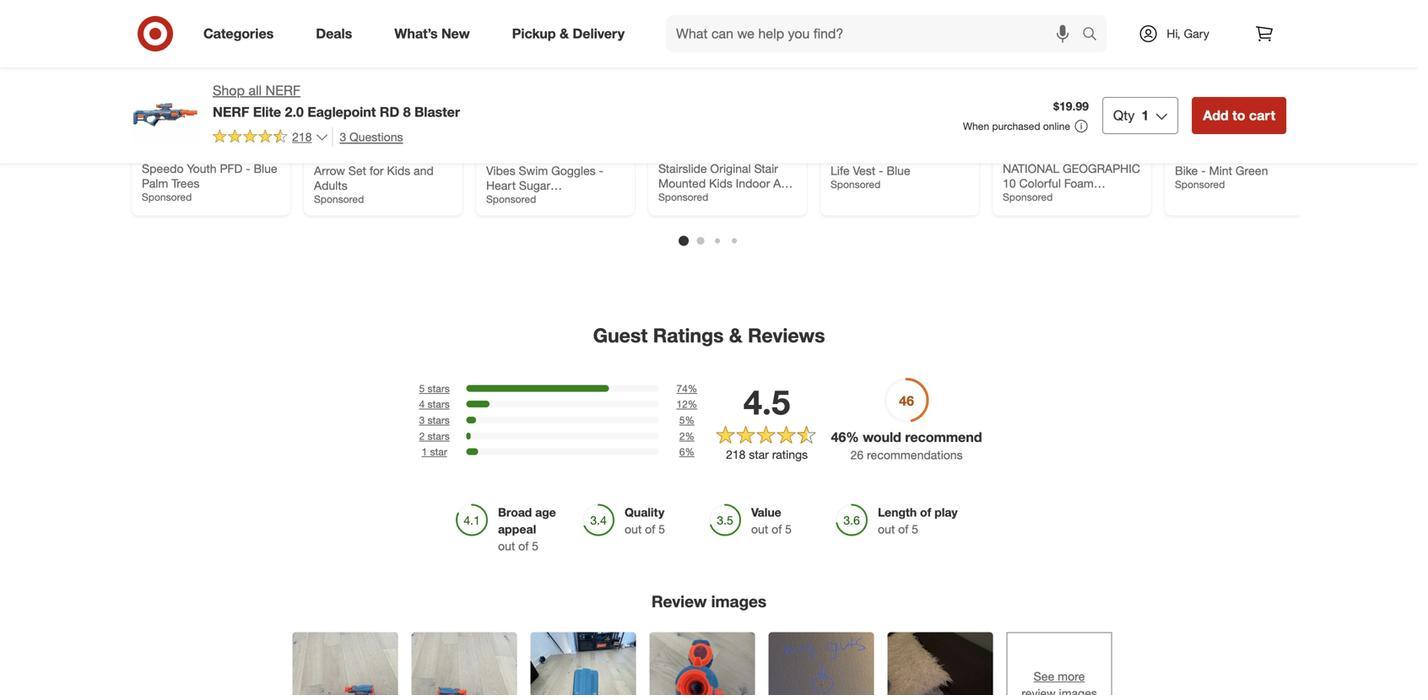 Task type: locate. For each thing, give the bounding box(es) containing it.
what's new link
[[380, 15, 491, 52]]

0 horizontal spatial speedo
[[142, 161, 184, 176]]

8 right rd
[[403, 104, 411, 120]]

blue down 218 link
[[254, 161, 277, 176]]

3 for 3 stars
[[419, 414, 425, 427]]

more
[[1058, 669, 1085, 684]]

child
[[876, 148, 903, 163]]

sponsored link
[[658, 0, 797, 203], [1003, 0, 1141, 203]]

2.0 down on
[[206, 617, 228, 635]]

1 horizontal spatial dart
[[705, 502, 747, 520]]

of inside value out of 5
[[772, 522, 782, 537]]

recommendations
[[867, 448, 963, 463]]

2 in from the left
[[756, 539, 765, 552]]

1 vertical spatial &
[[729, 324, 742, 347]]

1 vertical spatial to
[[253, 539, 262, 552]]

0 horizontal spatial images
[[711, 592, 767, 612]]

1 vertical spatial nerf
[[213, 104, 249, 120]]

1 horizontal spatial for
[[720, 553, 733, 566]]

46 % would recommend 26 recommendations
[[831, 429, 982, 463]]

nerf inside the 16 nerf elite darts, dart storage, tactical rails: includes 16 official nerf elite foam darts, built-in storage for 8 darts so you can reload fast, and 3 tactical rails for nerf gear (sold separately)
[[551, 502, 593, 520]]

2 horizontal spatial nerf
[[736, 553, 757, 566]]

- right pfd at left
[[246, 161, 250, 176]]

0 vertical spatial 218
[[292, 129, 312, 144]]

speedo kids' sunny vibes swim goggles - heart sugar plum/celeste
[[486, 148, 604, 207]]

8-dart drum, bolt action, fires darts up to 90 feet: fire 8 darts in a row up to 90 feet away (27 meters) from the 8-dart revolving drum on this blaster that has bolt-action priming
[[138, 502, 489, 566]]

fires
[[362, 502, 407, 520]]

1 vertical spatial elite
[[650, 539, 671, 552]]

2 kids' from the left
[[1285, 148, 1311, 163]]

blue right vest
[[887, 163, 910, 178]]

0 horizontal spatial in
[[196, 539, 205, 552]]

what's new
[[394, 25, 470, 42]]

out down length
[[878, 522, 895, 537]]

to inside button
[[1232, 107, 1245, 124]]

5 inside quality out of 5
[[658, 522, 665, 537]]

storage
[[768, 539, 804, 552]]

% for 6
[[685, 446, 695, 458]]

nerf down the revolving
[[131, 617, 163, 635]]

speedo inside speedo child surf 'n turf life vest - blue sponsored
[[831, 148, 872, 163]]

reg
[[142, 148, 157, 161]]

% up 5 %
[[688, 398, 697, 411]]

out down appeal
[[498, 539, 515, 554]]

0 horizontal spatial to
[[253, 539, 262, 552]]

up
[[238, 539, 250, 552]]

2 horizontal spatial elite
[[650, 539, 671, 552]]

nerf right all
[[265, 82, 301, 99]]

to right "add"
[[1232, 107, 1245, 124]]

0 vertical spatial nerf
[[626, 539, 647, 552]]

in up 'gear'
[[756, 539, 765, 552]]

stars up the 3 stars
[[428, 398, 450, 411]]

reload
[[572, 553, 602, 566]]

8
[[403, 104, 411, 120], [160, 539, 166, 552], [823, 539, 829, 552], [347, 617, 356, 635]]

speedo for speedo youth pfd - blue palm trees sponsored
[[142, 161, 184, 176]]

in
[[196, 539, 205, 552], [756, 539, 765, 552]]

would
[[863, 429, 901, 446]]

3 down 4
[[419, 414, 425, 427]]

1 darts from the left
[[169, 539, 193, 552]]

stars for 4 stars
[[428, 398, 450, 411]]

2 down the 3 stars
[[419, 430, 425, 443]]

see
[[1034, 669, 1054, 684]]

0 vertical spatial elite
[[253, 104, 281, 120]]

0 vertical spatial for
[[370, 163, 384, 178]]

2 darts from the left
[[832, 539, 857, 552]]

gary
[[1184, 26, 1209, 41]]

nerf down rails:
[[626, 539, 647, 552]]

reg $44.99 sale
[[142, 148, 212, 161]]

online
[[1043, 120, 1070, 132]]

% up 26
[[846, 429, 859, 446]]

to
[[1232, 107, 1245, 124], [253, 539, 262, 552]]

eaglepoint
[[307, 104, 376, 120], [232, 617, 314, 635]]

8 up separately)
[[823, 539, 829, 552]]

16
[[530, 502, 547, 520], [574, 539, 586, 552], [654, 617, 672, 635]]

8 left blaster,
[[347, 617, 356, 635]]

of left "play"
[[920, 505, 931, 520]]

0 horizontal spatial sponsored link
[[658, 0, 797, 203]]

0 vertical spatial to
[[1232, 107, 1245, 124]]

0 vertical spatial 3
[[340, 129, 346, 144]]

eaglepoint inside shop all nerf nerf elite 2.0 eaglepoint rd 8 blaster
[[307, 104, 376, 120]]

16 up appeal
[[530, 502, 547, 520]]

1 horizontal spatial to
[[1232, 107, 1245, 124]]

- inside speedo youth pfd - blue palm trees sponsored
[[246, 161, 250, 176]]

1 horizontal spatial 3
[[419, 414, 425, 427]]

0 vertical spatial new
[[441, 25, 470, 42]]

dart inside the 16 nerf elite darts, dart storage, tactical rails: includes 16 official nerf elite foam darts, built-in storage for 8 darts so you can reload fast, and 3 tactical rails for nerf gear (sold separately)
[[705, 502, 747, 520]]

categories link
[[189, 15, 295, 52]]

set
[[348, 163, 366, 178]]

1 vertical spatial nerf
[[736, 553, 757, 566]]

0 vertical spatial 16
[[530, 502, 547, 520]]

to right the up
[[253, 539, 262, 552]]

guest
[[593, 324, 648, 347]]

1 vertical spatial 90
[[265, 539, 277, 552]]

questions
[[349, 129, 403, 144]]

0 horizontal spatial 2
[[419, 430, 425, 443]]

1 vertical spatial 1
[[422, 446, 427, 458]]

youth
[[187, 161, 217, 176]]

- right vest
[[879, 163, 883, 178]]

1 in from the left
[[196, 539, 205, 552]]

new inside the $36.99 new bounce bow and arrow set for kids and adults sponsored
[[314, 148, 338, 163]]

darts up drum
[[169, 539, 193, 552]]

& right pickup
[[560, 25, 569, 42]]

reviews
[[748, 324, 825, 347]]

star down 2 stars at the bottom left of page
[[430, 446, 447, 458]]

1 horizontal spatial nerf
[[265, 82, 301, 99]]

dart
[[443, 539, 461, 552]]

5
[[419, 382, 425, 395], [679, 414, 685, 427], [658, 522, 665, 537], [785, 522, 792, 537], [912, 522, 918, 537], [532, 539, 538, 554]]

ratings
[[653, 324, 724, 347]]

elite down all
[[253, 104, 281, 120]]

sponsored inside speedo child surf 'n turf life vest - blue sponsored
[[831, 178, 881, 191]]

1 sponsored link from the left
[[658, 0, 797, 203]]

stars for 2 stars
[[428, 430, 450, 443]]

90 up blaster
[[265, 539, 277, 552]]

218 for 218
[[292, 129, 312, 144]]

for right set
[[370, 163, 384, 178]]

2 2 from the left
[[679, 430, 685, 443]]

out inside 'broad age appeal out of 5'
[[498, 539, 515, 554]]

2 vertical spatial nerf
[[131, 617, 163, 635]]

1 horizontal spatial 16
[[574, 539, 586, 552]]

stars up 4 stars
[[428, 382, 450, 395]]

0 horizontal spatial for
[[370, 163, 384, 178]]

1 right qty in the top right of the page
[[1141, 107, 1149, 124]]

for
[[370, 163, 384, 178], [807, 539, 820, 552], [720, 553, 733, 566]]

for down darts, on the bottom of page
[[720, 553, 733, 566]]

turf
[[945, 148, 964, 163]]

nerf
[[626, 539, 647, 552], [736, 553, 757, 566], [131, 617, 163, 635]]

darts up separately)
[[832, 539, 857, 552]]

of down the quality
[[645, 522, 655, 537]]

0 horizontal spatial 2.0
[[206, 617, 228, 635]]

0 horizontal spatial 90
[[163, 517, 180, 534]]

and right scope
[[566, 617, 594, 635]]

national geographic 10 colorful foam stepping & balance stones for kids & toddlers image
[[1003, 0, 1141, 123]]

1 vertical spatial eaglepoint
[[232, 617, 314, 635]]

2 horizontal spatial 3
[[651, 553, 657, 566]]

0 horizontal spatial 3
[[340, 129, 346, 144]]

1 horizontal spatial 8-
[[433, 539, 443, 552]]

fast,
[[605, 553, 626, 566]]

deals link
[[302, 15, 373, 52]]

% down 12 %
[[685, 414, 695, 427]]

0 horizontal spatial &
[[560, 25, 569, 42]]

1 dart from the left
[[151, 502, 193, 520]]

speedo for speedo kids' sunny vibes swim goggles - heart sugar plum/celeste
[[486, 148, 528, 163]]

elite inside shop all nerf nerf elite 2.0 eaglepoint rd 8 blaster
[[253, 104, 281, 120]]

8- right the
[[433, 539, 443, 552]]

3 up bounce
[[340, 129, 346, 144]]

stars down the 3 stars
[[428, 430, 450, 443]]

0 horizontal spatial 1
[[422, 446, 427, 458]]

elite down drum
[[167, 617, 201, 635]]

1 down 2 stars at the bottom left of page
[[422, 446, 427, 458]]

1 horizontal spatial 1
[[1141, 107, 1149, 124]]

74
[[676, 382, 688, 395]]

blaster
[[248, 553, 281, 566]]

1 horizontal spatial speedo
[[486, 148, 528, 163]]

cart
[[1249, 107, 1275, 124]]

1 vertical spatial 218
[[726, 448, 746, 462]]

adults
[[314, 178, 347, 193]]

1 horizontal spatial in
[[756, 539, 765, 552]]

eaglepoint left 'rd-'
[[232, 617, 314, 635]]

dart up fire
[[151, 502, 193, 520]]

to inside 8-dart drum, bolt action, fires darts up to 90 feet: fire 8 darts in a row up to 90 feet away (27 meters) from the 8-dart revolving drum on this blaster that has bolt-action priming
[[253, 539, 262, 552]]

5 inside value out of 5
[[785, 522, 792, 537]]

2 %
[[679, 430, 695, 443]]

0 vertical spatial 2.0
[[285, 104, 304, 120]]

nerf up includes
[[551, 502, 593, 520]]

0 horizontal spatial 8-
[[138, 502, 151, 520]]

kids' right 20" on the top right
[[1285, 148, 1311, 163]]

- right the goggles
[[599, 163, 604, 178]]

3 stars from the top
[[428, 414, 450, 427]]

vibes
[[486, 163, 515, 178]]

sugar
[[519, 178, 550, 193]]

darts,
[[702, 539, 729, 552]]

1 horizontal spatial 2
[[679, 430, 685, 443]]

% up 12 %
[[688, 382, 697, 395]]

% inside 46 % would recommend 26 recommendations
[[846, 429, 859, 446]]

1 horizontal spatial 90
[[265, 539, 277, 552]]

includes
[[530, 539, 571, 552]]

nerf down the built-
[[736, 553, 757, 566]]

sponsored inside "$149.99 schwinn deelite 20" kids' bike - mint green sponsored"
[[1175, 178, 1225, 191]]

blue
[[254, 161, 277, 176], [887, 163, 910, 178]]

1 2 from the left
[[419, 430, 425, 443]]

1 horizontal spatial new
[[441, 25, 470, 42]]

2 vertical spatial 3
[[651, 553, 657, 566]]

90 right to on the bottom of the page
[[163, 517, 180, 534]]

kids'
[[531, 148, 558, 163], [1285, 148, 1311, 163]]

1 vertical spatial 16
[[574, 539, 586, 552]]

search button
[[1075, 15, 1115, 56]]

2.0 up 218 link
[[285, 104, 304, 120]]

1 horizontal spatial images
[[1059, 686, 1097, 696]]

darts inside the 16 nerf elite darts, dart storage, tactical rails: includes 16 official nerf elite foam darts, built-in storage for 8 darts so you can reload fast, and 3 tactical rails for nerf gear (sold separately)
[[832, 539, 857, 552]]

swim
[[519, 163, 548, 178]]

0 horizontal spatial blue
[[254, 161, 277, 176]]

3 stars
[[419, 414, 450, 427]]

2 horizontal spatial nerf
[[551, 502, 593, 520]]

bike
[[1175, 163, 1198, 178]]

1 horizontal spatial 2.0
[[285, 104, 304, 120]]

8 up the revolving
[[160, 539, 166, 552]]

speedo inside speedo youth pfd - blue palm trees sponsored
[[142, 161, 184, 176]]

218 right the 6 %
[[726, 448, 746, 462]]

in left the a
[[196, 539, 205, 552]]

image of nerf elite 2.0 eaglepoint rd 8 blaster image
[[132, 81, 199, 149]]

2 horizontal spatial 16
[[654, 617, 672, 635]]

new right the "what's"
[[441, 25, 470, 42]]

out down the quality
[[625, 522, 642, 537]]

0 vertical spatial &
[[560, 25, 569, 42]]

% for 2
[[685, 430, 695, 443]]

0 vertical spatial 8-
[[138, 502, 151, 520]]

pfd
[[220, 161, 242, 176]]

shop
[[213, 82, 245, 99]]

out inside length of play out of 5
[[878, 522, 895, 537]]

for up the (sold
[[807, 539, 820, 552]]

218 left $36.99
[[292, 129, 312, 144]]

1 horizontal spatial darts
[[832, 539, 857, 552]]

out inside value out of 5
[[751, 522, 768, 537]]

green
[[1236, 163, 1268, 178]]

2.0
[[285, 104, 304, 120], [206, 617, 228, 635]]

5 down appeal
[[532, 539, 538, 554]]

priming
[[380, 553, 416, 566]]

value
[[751, 505, 781, 520]]

and right fast,
[[629, 553, 648, 566]]

1 vertical spatial new
[[314, 148, 338, 163]]

2 sponsored link from the left
[[1003, 0, 1141, 203]]

3 left tactical
[[651, 553, 657, 566]]

that
[[284, 553, 302, 566]]

2 dart from the left
[[705, 502, 747, 520]]

out down value
[[751, 522, 768, 537]]

elite
[[597, 502, 640, 520]]

5 down darts,
[[658, 522, 665, 537]]

kids
[[387, 163, 410, 178]]

5 up storage
[[785, 522, 792, 537]]

categories
[[203, 25, 274, 42]]

% for 46
[[846, 429, 859, 446]]

& right ratings
[[729, 324, 742, 347]]

20"
[[1263, 148, 1282, 163]]

2 vertical spatial nerf
[[551, 502, 593, 520]]

guest review image 3 of 12, zoom in image
[[531, 633, 636, 696]]

guest review image 4 of 12, zoom in image
[[650, 633, 755, 696]]

% down 5 %
[[685, 430, 695, 443]]

with
[[1233, 502, 1272, 520]]

4 stars from the top
[[428, 430, 450, 443]]

0 vertical spatial images
[[711, 592, 767, 612]]

storage,
[[752, 502, 831, 520]]

images down more on the bottom
[[1059, 686, 1097, 696]]

2 up 6
[[679, 430, 685, 443]]

0 horizontal spatial new
[[314, 148, 338, 163]]

guest review image 5 of 12, zoom in image
[[769, 633, 874, 696]]

0 horizontal spatial 218
[[292, 129, 312, 144]]

2
[[419, 430, 425, 443], [679, 430, 685, 443]]

1 vertical spatial 3
[[419, 414, 425, 427]]

2 vertical spatial elite
[[167, 617, 201, 635]]

out inside quality out of 5
[[625, 522, 642, 537]]

0 horizontal spatial elite
[[167, 617, 201, 635]]

0 horizontal spatial dart
[[151, 502, 193, 520]]

2 stars
[[419, 430, 450, 443]]

pickup
[[512, 25, 556, 42]]

16 up reload
[[574, 539, 586, 552]]

guest review image 6 of 12, zoom in image
[[888, 633, 993, 696]]

2 stars from the top
[[428, 398, 450, 411]]

1 horizontal spatial blue
[[887, 163, 910, 178]]

of up storage
[[772, 522, 782, 537]]

foam
[[674, 539, 699, 552]]

1 stars from the top
[[428, 382, 450, 395]]

2 horizontal spatial speedo
[[831, 148, 872, 163]]

out
[[625, 522, 642, 537], [751, 522, 768, 537], [878, 522, 895, 537], [498, 539, 515, 554]]

eaglepoint up $36.99
[[307, 104, 376, 120]]

-
[[246, 161, 250, 176], [599, 163, 604, 178], [879, 163, 883, 178], [1201, 163, 1206, 178]]

new up adults
[[314, 148, 338, 163]]

1 vertical spatial images
[[1059, 686, 1097, 696]]

1 vertical spatial for
[[807, 539, 820, 552]]

3
[[340, 129, 346, 144], [419, 414, 425, 427], [651, 553, 657, 566]]

1 vertical spatial 8-
[[433, 539, 443, 552]]

5 down length
[[912, 522, 918, 537]]

0 horizontal spatial star
[[430, 446, 447, 458]]

star left ratings
[[749, 448, 769, 462]]

stars down 4 stars
[[428, 414, 450, 427]]

1 horizontal spatial sponsored link
[[1003, 0, 1141, 203]]

nerf down shop
[[213, 104, 249, 120]]

1 horizontal spatial star
[[749, 448, 769, 462]]

elite up tactical
[[650, 539, 671, 552]]

0 horizontal spatial darts
[[169, 539, 193, 552]]

1 kids' from the left
[[531, 148, 558, 163]]

gear
[[760, 553, 782, 566]]

images up darts
[[711, 592, 767, 612]]

of down appeal
[[518, 539, 529, 554]]

sale
[[193, 148, 212, 161]]

goggles
[[551, 163, 596, 178]]

on
[[213, 553, 225, 566]]

0 horizontal spatial kids'
[[531, 148, 558, 163]]

new
[[441, 25, 470, 42], [314, 148, 338, 163]]

- right bike
[[1201, 163, 1206, 178]]

stairslide original stair mounted kids indoor abs plastic staircase slide playset 4-pack with self anchoring non slip grips, fits 9 to 12 stairs image
[[658, 0, 797, 123]]

- inside speedo child surf 'n turf life vest - blue sponsored
[[879, 163, 883, 178]]

16 down review
[[654, 617, 672, 635]]

play
[[935, 505, 958, 520]]

schwinn
[[1175, 148, 1220, 163]]

life
[[831, 163, 850, 178]]

dart up darts, on the bottom of page
[[705, 502, 747, 520]]

- inside "$149.99 schwinn deelite 20" kids' bike - mint green sponsored"
[[1201, 163, 1206, 178]]

1 horizontal spatial nerf
[[626, 539, 647, 552]]

0 horizontal spatial nerf
[[131, 617, 163, 635]]

1 horizontal spatial 218
[[726, 448, 746, 462]]

0 vertical spatial nerf
[[265, 82, 301, 99]]

1 horizontal spatial kids'
[[1285, 148, 1311, 163]]

0 vertical spatial eaglepoint
[[307, 104, 376, 120]]

2 vertical spatial for
[[720, 553, 733, 566]]

sponsored inside the $36.99 new bounce bow and arrow set for kids and adults sponsored
[[314, 193, 364, 205]]

speedo inside speedo kids' sunny vibes swim goggles - heart sugar plum/celeste
[[486, 148, 528, 163]]

1 horizontal spatial elite
[[253, 104, 281, 120]]

guest review image 1 of 12, zoom in image
[[292, 633, 398, 696]]

4 stars
[[419, 398, 450, 411]]

8- up fire
[[138, 502, 151, 520]]

darts,
[[644, 502, 701, 520]]

kids' up sugar
[[531, 148, 558, 163]]

% down 2 %
[[685, 446, 695, 458]]



Task type: vqa. For each thing, say whether or not it's contained in the screenshot.
"Arrow"
yes



Task type: describe. For each thing, give the bounding box(es) containing it.
purchased
[[992, 120, 1040, 132]]

deals
[[316, 25, 352, 42]]

star for 218
[[749, 448, 769, 462]]

blue inside speedo child surf 'n turf life vest - blue sponsored
[[887, 163, 910, 178]]

quality
[[625, 505, 665, 520]]

blue inside speedo youth pfd - blue palm trees sponsored
[[254, 161, 277, 176]]

1 horizontal spatial &
[[729, 324, 742, 347]]

sponsored inside speedo youth pfd - blue palm trees sponsored
[[142, 191, 192, 203]]

action
[[347, 553, 377, 566]]

$149.99
[[1175, 134, 1217, 148]]

dart inside 8-dart drum, bolt action, fires darts up to 90 feet: fire 8 darts in a row up to 90 feet away (27 meters) from the 8-dart revolving drum on this blaster that has bolt-action priming
[[151, 502, 193, 520]]

recommend
[[905, 429, 982, 446]]

8 inside the 16 nerf elite darts, dart storage, tactical rails: includes 16 official nerf elite foam darts, built-in storage for 8 darts so you can reload fast, and 3 tactical rails for nerf gear (sold separately)
[[823, 539, 829, 552]]

6
[[679, 446, 685, 458]]

bolt-
[[326, 553, 347, 566]]

see more review images
[[1022, 669, 1097, 696]]

elite inside the 16 nerf elite darts, dart storage, tactical rails: includes 16 official nerf elite foam darts, built-in storage for 8 darts so you can reload fast, and 3 tactical rails for nerf gear (sold separately)
[[650, 539, 671, 552]]

2 horizontal spatial for
[[807, 539, 820, 552]]

bolt
[[252, 502, 292, 520]]

action,
[[296, 502, 358, 520]]

review
[[652, 592, 707, 612]]

% for 74
[[688, 382, 697, 395]]

built-
[[732, 539, 756, 552]]

hi, gary
[[1167, 26, 1209, 41]]

rails:
[[609, 517, 660, 534]]

guest ratings & reviews
[[593, 324, 825, 347]]

4.5
[[743, 382, 790, 423]]

scope
[[513, 617, 561, 635]]

when purchased online
[[963, 120, 1070, 132]]

speedo child surf 'n turf life vest - blue image
[[831, 0, 969, 123]]

kids' inside speedo kids' sunny vibes swim goggles - heart sugar plum/celeste
[[531, 148, 558, 163]]

guest review image 2 of 12, zoom in image
[[412, 633, 517, 696]]

can
[[551, 553, 569, 566]]

2 for 2 %
[[679, 430, 685, 443]]

tactical
[[660, 553, 694, 566]]

vest
[[853, 163, 875, 178]]

add to cart button
[[1192, 97, 1286, 134]]

delivery
[[573, 25, 625, 42]]

2.0 inside shop all nerf nerf elite 2.0 eaglepoint rd 8 blaster
[[285, 104, 304, 120]]

revolving
[[138, 553, 182, 566]]

5 up 4
[[419, 382, 425, 395]]

new for $36.99
[[314, 148, 338, 163]]

'n
[[932, 148, 942, 163]]

images inside see more review images
[[1059, 686, 1097, 696]]

74 %
[[676, 382, 697, 395]]

1 vertical spatial 2.0
[[206, 617, 228, 635]]

3 inside the 16 nerf elite darts, dart storage, tactical rails: includes 16 official nerf elite foam darts, built-in storage for 8 darts so you can reload fast, and 3 tactical rails for nerf gear (sold separately)
[[651, 553, 657, 566]]

schwinn deelite 20" kids' bike - mint green image
[[1175, 0, 1313, 123]]

speedo for speedo child surf 'n turf life vest - blue sponsored
[[831, 148, 872, 163]]

What can we help you find? suggestions appear below search field
[[666, 15, 1086, 52]]

3 questions
[[340, 129, 403, 144]]

3 for 3 questions
[[340, 129, 346, 144]]

rd
[[380, 104, 399, 120]]

0 horizontal spatial nerf
[[213, 104, 249, 120]]

rails
[[697, 553, 717, 566]]

from
[[389, 539, 411, 552]]

in inside 8-dart drum, bolt action, fires darts up to 90 feet: fire 8 darts in a row up to 90 feet away (27 meters) from the 8-dart revolving drum on this blaster that has bolt-action priming
[[196, 539, 205, 552]]

drum,
[[198, 502, 247, 520]]

away
[[302, 539, 327, 552]]

$36.99 new bounce bow and arrow set for kids and adults sponsored
[[314, 134, 434, 205]]

you
[[530, 553, 548, 566]]

218 link
[[213, 127, 329, 148]]

stars for 3 stars
[[428, 414, 450, 427]]

$36.99
[[314, 134, 349, 148]]

2 vertical spatial 16
[[654, 617, 672, 635]]

$44.99
[[159, 148, 190, 161]]

(sold
[[785, 553, 809, 566]]

2 for 2 stars
[[419, 430, 425, 443]]

speedo youth pfd - blue palm trees image
[[142, 0, 280, 123]]

blaster
[[414, 104, 460, 120]]

all
[[248, 82, 262, 99]]

26
[[850, 448, 864, 463]]

% for 5
[[685, 414, 695, 427]]

new bounce bow and arrow set for kids and adults image
[[314, 0, 452, 123]]

deelite
[[1223, 148, 1260, 163]]

4
[[419, 398, 425, 411]]

add to cart
[[1203, 107, 1275, 124]]

of inside 'broad age appeal out of 5'
[[518, 539, 529, 554]]

$19.99
[[1053, 99, 1089, 114]]

of inside quality out of 5
[[645, 522, 655, 537]]

when
[[963, 120, 989, 132]]

and right kids
[[414, 163, 434, 178]]

speedo kids' sunny vibes swim goggles - heart sugar plum/celeste image
[[486, 0, 625, 123]]

new for what's
[[441, 25, 470, 42]]

what's
[[394, 25, 438, 42]]

blaster
[[1017, 502, 1088, 520]]

and inside the 16 nerf elite darts, dart storage, tactical rails: includes 16 official nerf elite foam darts, built-in storage for 8 darts so you can reload fast, and 3 tactical rails for nerf gear (sold separately)
[[629, 553, 648, 566]]

fire
[[138, 539, 156, 552]]

surf
[[906, 148, 928, 163]]

feet
[[280, 539, 299, 552]]

kids' inside "$149.99 schwinn deelite 20" kids' bike - mint green sponsored"
[[1285, 148, 1311, 163]]

a
[[208, 539, 214, 552]]

official
[[590, 539, 623, 552]]

of down length
[[898, 522, 908, 537]]

for inside the $36.99 new bounce bow and arrow set for kids and adults sponsored
[[370, 163, 384, 178]]

any
[[1129, 502, 1160, 520]]

the
[[414, 539, 430, 552]]

5 down 12
[[679, 414, 685, 427]]

12
[[676, 398, 688, 411]]

scope
[[923, 517, 976, 534]]

heart
[[486, 178, 516, 193]]

stars for 5 stars
[[428, 382, 450, 395]]

% for 12
[[688, 398, 697, 411]]

3 questions link
[[332, 127, 403, 147]]

darts
[[411, 502, 463, 520]]

8 inside shop all nerf nerf elite 2.0 eaglepoint rd 8 blaster
[[403, 104, 411, 120]]

hi,
[[1167, 26, 1181, 41]]

darts inside 8-dart drum, bolt action, fires darts up to 90 feet: fire 8 darts in a row up to 90 feet away (27 meters) from the 8-dart revolving drum on this blaster that has bolt-action priming
[[169, 539, 193, 552]]

tactical
[[530, 517, 605, 534]]

length
[[878, 505, 917, 520]]

(27
[[330, 539, 346, 552]]

to
[[138, 517, 158, 534]]

0 vertical spatial 90
[[163, 517, 180, 534]]

barrel:
[[1017, 517, 1086, 534]]

length of play out of 5
[[878, 505, 958, 537]]

218 for 218 star ratings
[[726, 448, 746, 462]]

row
[[217, 539, 235, 552]]

plum/celeste
[[486, 193, 557, 207]]

mission
[[1164, 502, 1228, 520]]

0 horizontal spatial 16
[[530, 502, 547, 520]]

5 inside length of play out of 5
[[912, 522, 918, 537]]

pickup & delivery link
[[498, 15, 646, 52]]

0 vertical spatial 1
[[1141, 107, 1149, 124]]

trees
[[172, 176, 199, 191]]

5 inside 'broad age appeal out of 5'
[[532, 539, 538, 554]]

shop all nerf nerf elite 2.0 eaglepoint rd 8 blaster
[[213, 82, 460, 120]]

up
[[468, 502, 489, 520]]

so
[[860, 539, 871, 552]]

broad age appeal out of 5
[[498, 505, 556, 554]]

in inside the 16 nerf elite darts, dart storage, tactical rails: includes 16 official nerf elite foam darts, built-in storage for 8 darts so you can reload fast, and 3 tactical rails for nerf gear (sold separately)
[[756, 539, 765, 552]]

for
[[1093, 502, 1125, 520]]

- inside speedo kids' sunny vibes swim goggles - heart sugar plum/celeste
[[599, 163, 604, 178]]

and right bow
[[412, 148, 432, 163]]

star for 1
[[430, 446, 447, 458]]

12 %
[[676, 398, 697, 411]]

8 inside 8-dart drum, bolt action, fires darts up to 90 feet: fire 8 darts in a row up to 90 feet away (27 meters) from the 8-dart revolving drum on this blaster that has bolt-action priming
[[160, 539, 166, 552]]



